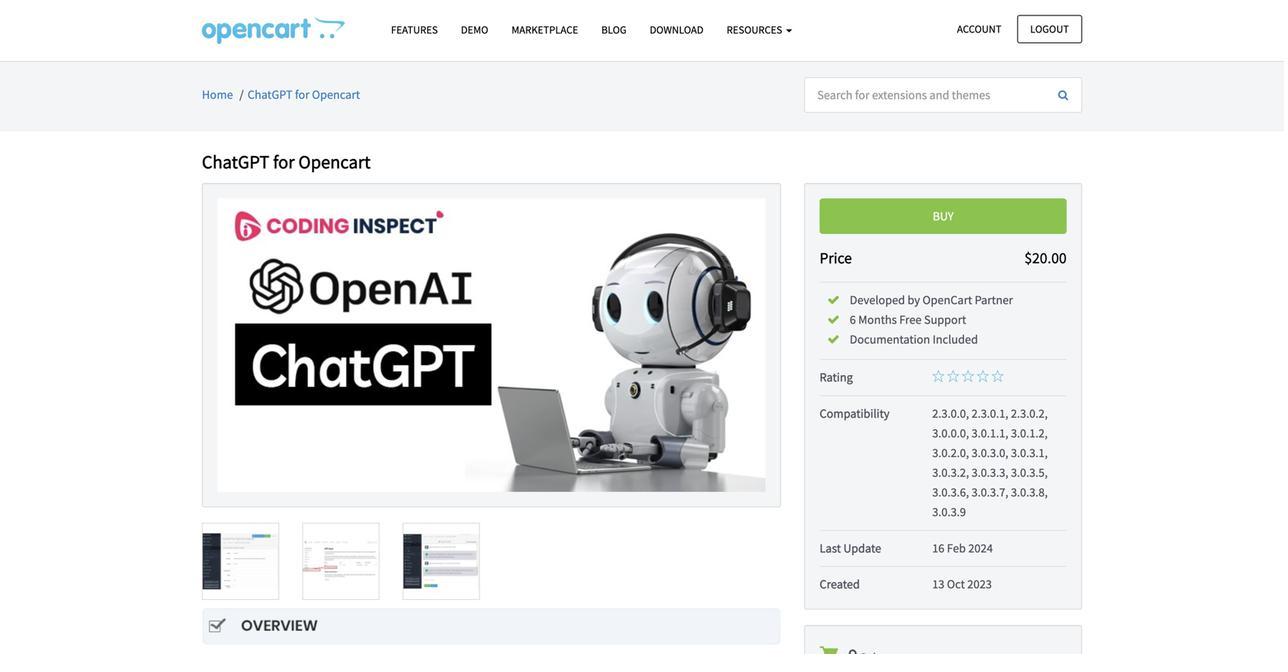 Task type: describe. For each thing, give the bounding box(es) containing it.
3.0.3.2,
[[933, 465, 969, 481]]

search image
[[1059, 89, 1069, 100]]

2023
[[968, 577, 992, 592]]

1 horizontal spatial for
[[295, 87, 310, 102]]

3.0.3.5,
[[1011, 465, 1048, 481]]

2 star light o image from the left
[[962, 370, 975, 382]]

resources link
[[715, 16, 804, 43]]

3.0.3.3,
[[972, 465, 1009, 481]]

3 star light o image from the left
[[992, 370, 1004, 382]]

1 star light o image from the left
[[933, 370, 945, 382]]

3.0.3.8,
[[1011, 485, 1048, 500]]

marketplace
[[512, 23, 578, 37]]

3.0.0.0,
[[933, 426, 969, 441]]

price
[[820, 248, 852, 268]]

cart mini image
[[820, 645, 839, 654]]

feb
[[947, 541, 966, 556]]

0 vertical spatial opencart
[[312, 87, 360, 102]]

buy
[[933, 208, 954, 224]]

developed by opencart partner 6 months free support documentation included
[[850, 292, 1013, 347]]

last
[[820, 541, 841, 556]]

home
[[202, 87, 233, 102]]

chatgpt for opencart link
[[248, 87, 360, 102]]

marketplace link
[[500, 16, 590, 43]]

buy button
[[820, 198, 1067, 234]]

0 vertical spatial chatgpt for opencart
[[248, 87, 360, 102]]

0 vertical spatial chatgpt
[[248, 87, 293, 102]]

3.0.3.7,
[[972, 485, 1009, 500]]

3.0.3.0,
[[972, 445, 1009, 461]]

logout link
[[1018, 15, 1083, 43]]

update
[[844, 541, 882, 556]]

features
[[391, 23, 438, 37]]

2.3.0.0, 2.3.0.1, 2.3.0.2, 3.0.0.0, 3.0.1.1, 3.0.1.2, 3.0.2.0, 3.0.3.0, 3.0.3.1, 3.0.3.2, 3.0.3.3, 3.0.3.5, 3.0.3.6, 3.0.3.7, 3.0.3.8, 3.0.3.9
[[933, 406, 1048, 520]]

3.0.3.1,
[[1011, 445, 1048, 461]]

13 oct 2023
[[933, 577, 992, 592]]

3.0.1.1,
[[972, 426, 1009, 441]]

16 feb 2024
[[933, 541, 993, 556]]

account link
[[944, 15, 1015, 43]]

3.0.3.9
[[933, 505, 966, 520]]

chatgpt for opencart image
[[217, 198, 766, 492]]

6
[[850, 312, 856, 328]]

1 vertical spatial chatgpt for opencart
[[202, 150, 371, 173]]

rating
[[820, 370, 853, 385]]

$20.00
[[1025, 248, 1067, 268]]

1 vertical spatial chatgpt
[[202, 150, 269, 173]]

opencart
[[923, 292, 973, 308]]

support
[[924, 312, 967, 328]]

opencart - chatgpt for opencart image
[[202, 16, 345, 44]]

3.0.3.6,
[[933, 485, 969, 500]]

logout
[[1031, 22, 1069, 36]]

documentation
[[850, 332, 931, 347]]



Task type: vqa. For each thing, say whether or not it's contained in the screenshot.
top with
no



Task type: locate. For each thing, give the bounding box(es) containing it.
home link
[[202, 87, 233, 102]]

for
[[295, 87, 310, 102], [273, 150, 295, 173]]

2.3.0.1,
[[972, 406, 1009, 421]]

13
[[933, 577, 945, 592]]

included
[[933, 332, 978, 347]]

0 horizontal spatial star light o image
[[947, 370, 960, 382]]

months
[[859, 312, 897, 328]]

blog link
[[590, 16, 638, 43]]

developed
[[850, 292, 905, 308]]

chatgpt
[[248, 87, 293, 102], [202, 150, 269, 173]]

16
[[933, 541, 945, 556]]

demo link
[[450, 16, 500, 43]]

3.0.2.0,
[[933, 445, 969, 461]]

1 star light o image from the left
[[947, 370, 960, 382]]

star light o image
[[947, 370, 960, 382], [962, 370, 975, 382]]

last update
[[820, 541, 882, 556]]

resources
[[727, 23, 785, 37]]

1 vertical spatial opencart
[[299, 150, 371, 173]]

2024
[[969, 541, 993, 556]]

chatgpt for opencart down chatgpt for opencart link
[[202, 150, 371, 173]]

3.0.1.2,
[[1011, 426, 1048, 441]]

for down opencart - chatgpt for opencart image at the left top of the page
[[295, 87, 310, 102]]

0 horizontal spatial for
[[273, 150, 295, 173]]

blog
[[602, 23, 627, 37]]

1 vertical spatial for
[[273, 150, 295, 173]]

by
[[908, 292, 920, 308]]

opencart
[[312, 87, 360, 102], [299, 150, 371, 173]]

free
[[900, 312, 922, 328]]

Search for extensions and themes text field
[[805, 77, 1046, 113]]

oct
[[947, 577, 965, 592]]

account
[[957, 22, 1002, 36]]

chatgpt for opencart
[[248, 87, 360, 102], [202, 150, 371, 173]]

compatibility
[[820, 406, 890, 421]]

demo
[[461, 23, 489, 37]]

1 horizontal spatial star light o image
[[977, 370, 989, 382]]

chatgpt for opencart down opencart - chatgpt for opencart image at the left top of the page
[[248, 87, 360, 102]]

2 star light o image from the left
[[977, 370, 989, 382]]

2.3.0.0,
[[933, 406, 969, 421]]

features link
[[380, 16, 450, 43]]

download link
[[638, 16, 715, 43]]

0 horizontal spatial star light o image
[[933, 370, 945, 382]]

star light o image
[[933, 370, 945, 382], [977, 370, 989, 382], [992, 370, 1004, 382]]

created
[[820, 577, 860, 592]]

1 horizontal spatial star light o image
[[962, 370, 975, 382]]

0 vertical spatial for
[[295, 87, 310, 102]]

chatgpt down home link
[[202, 150, 269, 173]]

2.3.0.2,
[[1011, 406, 1048, 421]]

download
[[650, 23, 704, 37]]

partner
[[975, 292, 1013, 308]]

for down chatgpt for opencart link
[[273, 150, 295, 173]]

chatgpt right home
[[248, 87, 293, 102]]

2 horizontal spatial star light o image
[[992, 370, 1004, 382]]



